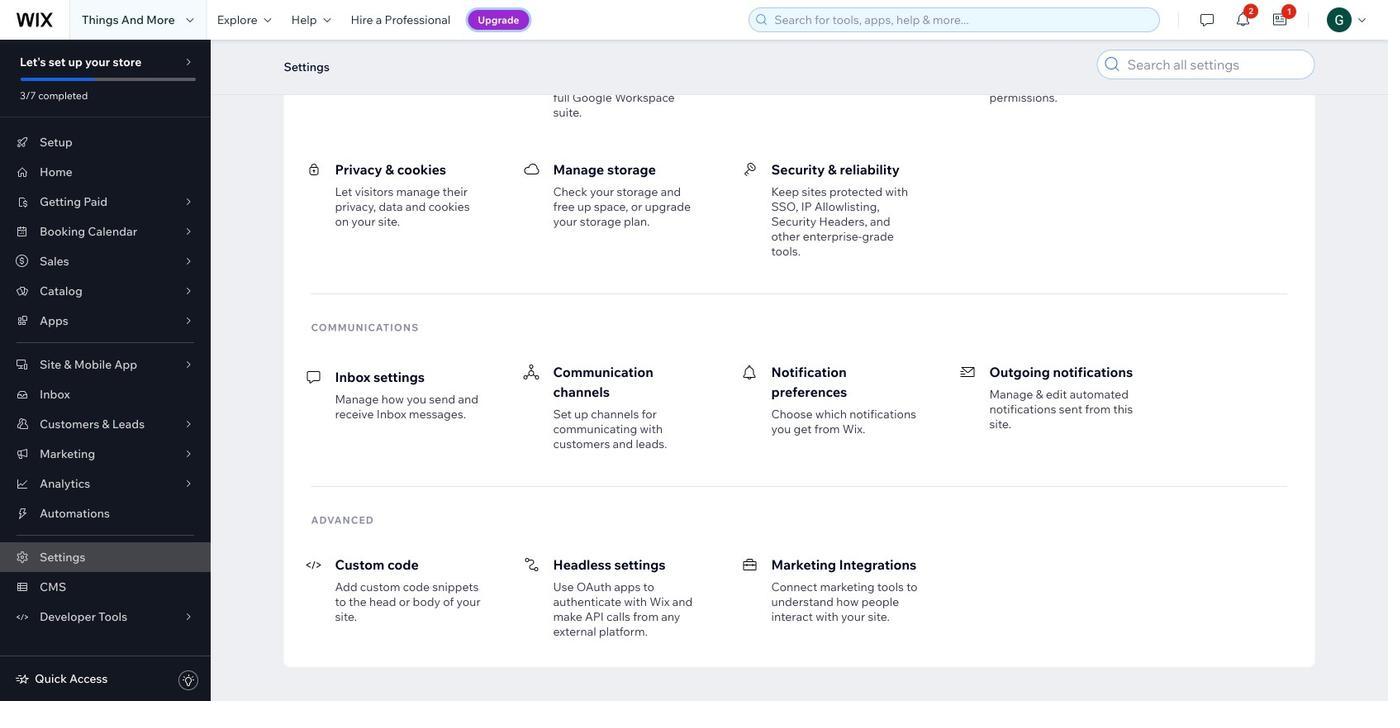 Task type: vqa. For each thing, say whether or not it's contained in the screenshot.
advanced-section element
yes



Task type: locate. For each thing, give the bounding box(es) containing it.
general-section element
[[299, 0, 1301, 274]]

sidebar element
[[0, 40, 211, 701]]

Search all settings field
[[1123, 50, 1310, 79]]



Task type: describe. For each thing, give the bounding box(es) containing it.
Search for tools, apps, help & more... field
[[770, 8, 1155, 31]]

advanced-section element
[[299, 530, 1301, 654]]

communications-section element
[[299, 337, 1301, 466]]



